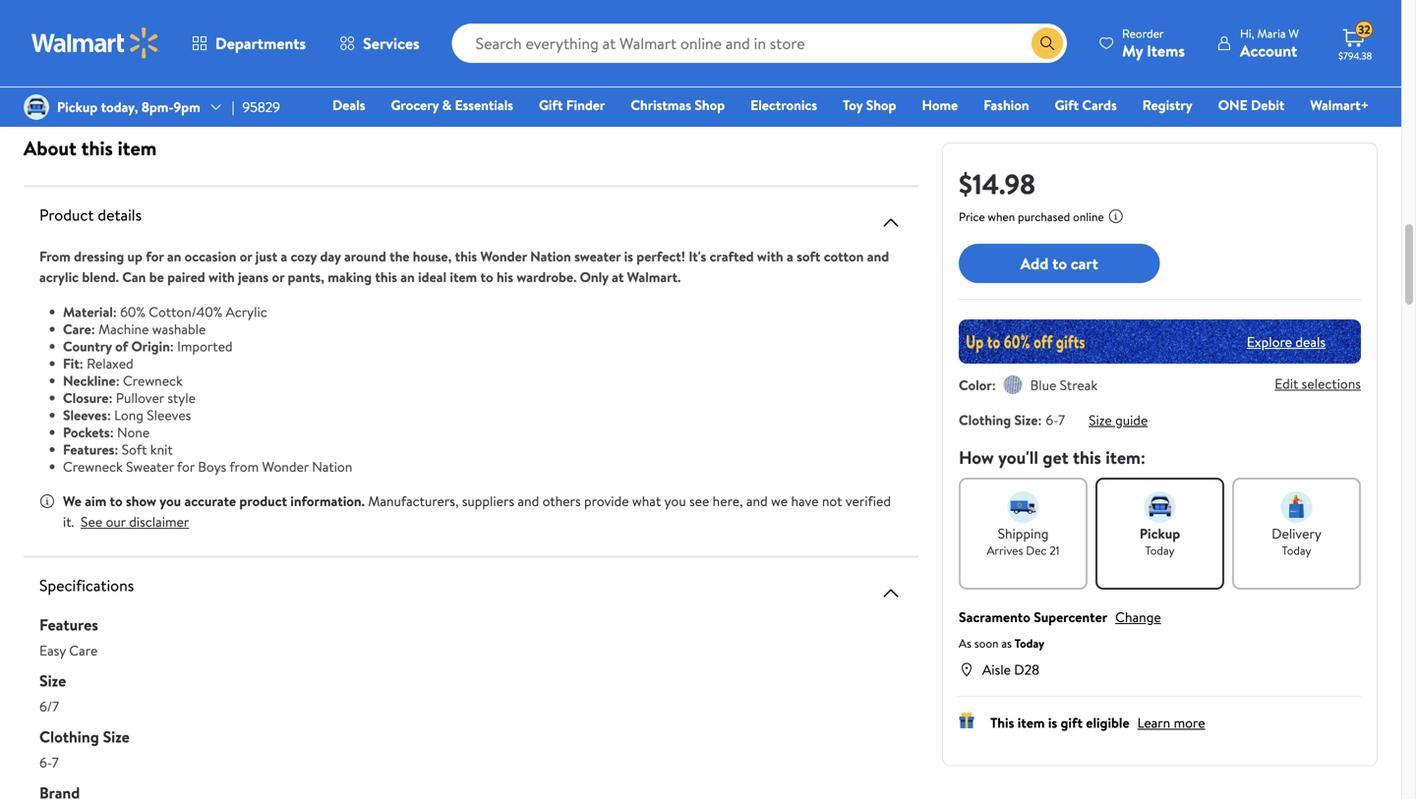 Task type: vqa. For each thing, say whether or not it's contained in the screenshot.
accurate
yes



Task type: locate. For each thing, give the bounding box(es) containing it.
1 horizontal spatial is
[[1048, 714, 1058, 733]]

gift for gift finder
[[539, 95, 563, 115]]

to left his
[[480, 268, 493, 287]]

0 horizontal spatial clothing
[[39, 726, 99, 748]]

1 vertical spatial 6-
[[39, 753, 52, 773]]

origin:
[[131, 337, 174, 356]]

2 horizontal spatial product group
[[699, 0, 879, 30]]

product group up gift finder
[[475, 0, 656, 30]]

0 horizontal spatial gift
[[539, 95, 563, 115]]

only
[[580, 268, 609, 287]]

for left boys
[[177, 457, 195, 477]]

cozy
[[291, 247, 317, 266]]

6- down blue
[[1046, 411, 1058, 430]]

others
[[543, 492, 581, 511]]

price when purchased online
[[959, 209, 1104, 225]]

clothing inside features easy care size 6/7 clothing size 6-7
[[39, 726, 99, 748]]

product details image
[[879, 211, 903, 235]]

$14.98
[[959, 165, 1036, 203]]

1 vertical spatial 7
[[52, 753, 59, 773]]

1 vertical spatial an
[[401, 268, 415, 287]]

2 you from the left
[[664, 492, 686, 511]]

services button
[[323, 20, 436, 67]]

pickup left today,
[[57, 97, 98, 117]]

purchased
[[1018, 209, 1070, 225]]

1 horizontal spatial or
[[272, 268, 284, 287]]

accurate
[[184, 492, 236, 511]]

is left the gift
[[1048, 714, 1058, 733]]

nation inside "from dressing up for an occasion or just a cozy day around the house, this wonder nation sweater is perfect! it's crafted with a soft cotton and acrylic blend. can be paired with jeans or pants, making this an ideal item to his wardrobe. only at walmart."
[[530, 247, 571, 266]]

1 horizontal spatial item
[[450, 268, 477, 287]]

with left soft
[[757, 247, 784, 266]]

0 horizontal spatial crewneck
[[63, 457, 123, 477]]

product group up today,
[[28, 0, 208, 30]]

1 vertical spatial wonder
[[262, 457, 309, 477]]

0 vertical spatial 6-
[[1046, 411, 1058, 430]]

you up disclaimer
[[160, 492, 181, 511]]

0 horizontal spatial 7
[[52, 753, 59, 773]]

gift
[[539, 95, 563, 115], [1055, 95, 1079, 115]]

6- down 6/7
[[39, 753, 52, 773]]

get
[[1043, 446, 1069, 470]]

to inside button
[[1053, 253, 1067, 274]]

1 horizontal spatial for
[[177, 457, 195, 477]]

0 horizontal spatial shop
[[695, 95, 725, 115]]

from
[[229, 457, 259, 477]]

0 horizontal spatial today
[[1015, 635, 1045, 652]]

add
[[1021, 253, 1049, 274]]

1 gift from the left
[[539, 95, 563, 115]]

gift left finder
[[539, 95, 563, 115]]

1 product group from the left
[[28, 0, 208, 30]]

clothing down 6/7
[[39, 726, 99, 748]]

0 horizontal spatial with
[[209, 268, 235, 287]]

and left others
[[518, 492, 539, 511]]

today
[[1145, 542, 1175, 559], [1282, 542, 1312, 559], [1015, 635, 1045, 652]]

1 horizontal spatial today
[[1145, 542, 1175, 559]]

long
[[114, 406, 144, 425]]

what
[[632, 492, 661, 511]]

clothing down color :
[[959, 411, 1011, 430]]

0 vertical spatial clothing
[[959, 411, 1011, 430]]

item down pickup today, 8pm-9pm
[[118, 134, 157, 162]]

: down blue
[[1038, 411, 1042, 430]]

0 vertical spatial crewneck
[[123, 371, 183, 390]]

shop for christmas shop
[[695, 95, 725, 115]]

departments
[[215, 32, 306, 54]]

nation up wardrobe. at the left
[[530, 247, 571, 266]]

1 horizontal spatial wonder
[[481, 247, 527, 266]]

today inside delivery today
[[1282, 542, 1312, 559]]

change button
[[1116, 608, 1161, 627]]

1 horizontal spatial to
[[480, 268, 493, 287]]

$794.38
[[1339, 49, 1372, 62]]

7 inside features easy care size 6/7 clothing size 6-7
[[52, 753, 59, 773]]

2 horizontal spatial to
[[1053, 253, 1067, 274]]

1 horizontal spatial with
[[757, 247, 784, 266]]

to left cart
[[1053, 253, 1067, 274]]

a left soft
[[787, 247, 794, 266]]

wonder up his
[[481, 247, 527, 266]]

0 horizontal spatial item
[[118, 134, 157, 162]]

1 horizontal spatial an
[[401, 268, 415, 287]]

edit selections button
[[1275, 374, 1361, 393]]

aisle
[[983, 660, 1011, 680]]

care
[[69, 641, 98, 660]]

1 a from the left
[[281, 247, 287, 266]]

7 down blue streak
[[1058, 411, 1065, 430]]

today down 'intent image for delivery'
[[1282, 542, 1312, 559]]

specifications image
[[879, 582, 903, 605]]

1 shop from the left
[[695, 95, 725, 115]]

and
[[867, 247, 889, 266], [518, 492, 539, 511], [746, 492, 768, 511]]

3 product group from the left
[[699, 0, 879, 30]]

nation inside material: 60% cotton/40% acrylic care: machine washable country of origin: imported fit: relaxed neckline: crewneck closure: pullover style sleeves: long sleeves pockets: none features: soft knit crewneck sweater for boys from wonder nation
[[312, 457, 352, 477]]

1 horizontal spatial 7
[[1058, 411, 1065, 430]]

0 vertical spatial for
[[146, 247, 164, 266]]

intent image for shipping image
[[1008, 492, 1039, 523]]

explore deals link
[[1239, 324, 1334, 359]]

this right house,
[[455, 247, 477, 266]]

0 vertical spatial with
[[757, 247, 784, 266]]

gift left cards
[[1055, 95, 1079, 115]]

7
[[1058, 411, 1065, 430], [52, 753, 59, 773]]

about this item
[[24, 134, 157, 162]]

an up the paired
[[167, 247, 181, 266]]

for right the up
[[146, 247, 164, 266]]

1 vertical spatial clothing
[[39, 726, 99, 748]]

pickup today
[[1140, 524, 1180, 559]]

1 vertical spatial pickup
[[1140, 524, 1180, 543]]

0 horizontal spatial wonder
[[262, 457, 309, 477]]

0 vertical spatial :
[[992, 376, 996, 395]]

shop right christmas
[[695, 95, 725, 115]]

1 you from the left
[[160, 492, 181, 511]]

the
[[390, 247, 410, 266]]

or left just
[[240, 247, 252, 266]]

2 horizontal spatial today
[[1282, 542, 1312, 559]]

how you'll get this item:
[[959, 446, 1146, 470]]

features easy care size 6/7 clothing size 6-7
[[39, 614, 130, 773]]

0 horizontal spatial to
[[110, 492, 123, 511]]

1 vertical spatial nation
[[312, 457, 352, 477]]

delivery
[[1272, 524, 1322, 543]]

1 vertical spatial is
[[1048, 714, 1058, 733]]

crewneck up aim
[[63, 457, 123, 477]]

as
[[1002, 635, 1012, 652]]

1 horizontal spatial shop
[[866, 95, 897, 115]]

grocery & essentials link
[[382, 94, 522, 116]]

today right as
[[1015, 635, 1045, 652]]

60%
[[120, 302, 145, 322]]

is
[[624, 247, 633, 266], [1048, 714, 1058, 733]]

manufacturers,
[[368, 492, 459, 511]]

2 gift from the left
[[1055, 95, 1079, 115]]

item right this in the bottom right of the page
[[1018, 714, 1045, 733]]

7 down 6/7
[[52, 753, 59, 773]]

6- inside features easy care size 6/7 clothing size 6-7
[[39, 753, 52, 773]]

a right just
[[281, 247, 287, 266]]

2 horizontal spatial item
[[1018, 714, 1045, 733]]

gift finder
[[539, 95, 605, 115]]

shop right toy
[[866, 95, 897, 115]]

0 vertical spatial is
[[624, 247, 633, 266]]

you
[[160, 492, 181, 511], [664, 492, 686, 511]]

0 horizontal spatial an
[[167, 247, 181, 266]]

: up clothing size : 6-7
[[992, 376, 996, 395]]

2 horizontal spatial and
[[867, 247, 889, 266]]

have
[[791, 492, 819, 511]]

crewneck
[[123, 371, 183, 390], [63, 457, 123, 477]]

arrives
[[987, 542, 1023, 559]]

shop for toy shop
[[866, 95, 897, 115]]

from
[[39, 247, 71, 266]]

supercenter
[[1034, 608, 1108, 627]]

0 horizontal spatial or
[[240, 247, 252, 266]]

up
[[127, 247, 143, 266]]

1 vertical spatial :
[[1038, 411, 1042, 430]]

cotton
[[824, 247, 864, 266]]

to
[[1053, 253, 1067, 274], [480, 268, 493, 287], [110, 492, 123, 511]]

just
[[256, 247, 277, 266]]

wonder up product
[[262, 457, 309, 477]]

0 horizontal spatial for
[[146, 247, 164, 266]]

fit:
[[63, 354, 83, 373]]

walmart.
[[627, 268, 681, 287]]

1 horizontal spatial you
[[664, 492, 686, 511]]

wonder
[[481, 247, 527, 266], [262, 457, 309, 477]]

crewneck down origin:
[[123, 371, 183, 390]]

and right cotton
[[867, 247, 889, 266]]

toy
[[843, 95, 863, 115]]

walmart+
[[1310, 95, 1369, 115]]

product group up electronics link
[[699, 0, 879, 30]]

1 horizontal spatial product group
[[475, 0, 656, 30]]

32
[[1358, 21, 1371, 38]]

1 horizontal spatial a
[[787, 247, 794, 266]]

walmart+ link
[[1302, 94, 1378, 116]]

Search search field
[[452, 24, 1067, 63]]

wonder inside "from dressing up for an occasion or just a cozy day around the house, this wonder nation sweater is perfect! it's crafted with a soft cotton and acrylic blend. can be paired with jeans or pants, making this an ideal item to his wardrobe. only at walmart."
[[481, 247, 527, 266]]

today for pickup
[[1145, 542, 1175, 559]]

1 vertical spatial for
[[177, 457, 195, 477]]

intent image for pickup image
[[1144, 492, 1176, 523]]

shop inside "link"
[[695, 95, 725, 115]]

you left the see
[[664, 492, 686, 511]]

1 horizontal spatial pickup
[[1140, 524, 1180, 543]]

registry link
[[1134, 94, 1202, 116]]

dec
[[1026, 542, 1047, 559]]

0 vertical spatial 7
[[1058, 411, 1065, 430]]

to right aim
[[110, 492, 123, 511]]

product group
[[28, 0, 208, 30], [475, 0, 656, 30], [699, 0, 879, 30]]

around
[[344, 247, 386, 266]]

fashion
[[984, 95, 1029, 115]]

2 shop from the left
[[866, 95, 897, 115]]

1 horizontal spatial crewneck
[[123, 371, 183, 390]]

0 vertical spatial or
[[240, 247, 252, 266]]

 image
[[24, 94, 49, 120]]

1 horizontal spatial :
[[1038, 411, 1042, 430]]

gifting made easy image
[[959, 713, 975, 729]]

item right ideal on the top left of the page
[[450, 268, 477, 287]]

online
[[1073, 209, 1104, 225]]

0 horizontal spatial :
[[992, 376, 996, 395]]

at
[[612, 268, 624, 287]]

0 horizontal spatial product group
[[28, 0, 208, 30]]

country
[[63, 337, 112, 356]]

intent image for delivery image
[[1281, 492, 1313, 523]]

or
[[240, 247, 252, 266], [272, 268, 284, 287]]

one
[[1218, 95, 1248, 115]]

0 vertical spatial pickup
[[57, 97, 98, 117]]

today inside pickup today
[[1145, 542, 1175, 559]]

pants,
[[288, 268, 324, 287]]

0 horizontal spatial you
[[160, 492, 181, 511]]

with down "occasion"
[[209, 268, 235, 287]]

0 vertical spatial nation
[[530, 247, 571, 266]]

maria
[[1257, 25, 1286, 42]]

explore
[[1247, 332, 1292, 351]]

0 horizontal spatial pickup
[[57, 97, 98, 117]]

sacramento supercenter change as soon as today
[[959, 608, 1161, 652]]

streak
[[1060, 376, 1098, 395]]

home
[[922, 95, 958, 115]]

pickup down the intent image for pickup
[[1140, 524, 1180, 543]]

nation up information.
[[312, 457, 352, 477]]

is right sweater
[[624, 247, 633, 266]]

my
[[1122, 40, 1143, 61]]

0 vertical spatial wonder
[[481, 247, 527, 266]]

pullover
[[116, 389, 164, 408]]

an down the
[[401, 268, 415, 287]]

and inside "from dressing up for an occasion or just a cozy day around the house, this wonder nation sweater is perfect! it's crafted with a soft cotton and acrylic blend. can be paired with jeans or pants, making this an ideal item to his wardrobe. only at walmart."
[[867, 247, 889, 266]]

electronics
[[751, 95, 817, 115]]

pickup
[[57, 97, 98, 117], [1140, 524, 1180, 543]]

0 horizontal spatial a
[[281, 247, 287, 266]]

none
[[117, 423, 150, 442]]

1 vertical spatial item
[[450, 268, 477, 287]]

and left we
[[746, 492, 768, 511]]

size
[[1015, 411, 1038, 430], [1089, 411, 1112, 430], [39, 670, 66, 692], [103, 726, 130, 748]]

this down the
[[375, 268, 397, 287]]

1 horizontal spatial gift
[[1055, 95, 1079, 115]]

1 vertical spatial with
[[209, 268, 235, 287]]

account
[[1240, 40, 1298, 61]]

product details
[[39, 204, 142, 226]]

1 horizontal spatial 6-
[[1046, 411, 1058, 430]]

0 vertical spatial an
[[167, 247, 181, 266]]

today for delivery
[[1282, 542, 1312, 559]]

0 horizontal spatial nation
[[312, 457, 352, 477]]

0 horizontal spatial 6-
[[39, 753, 52, 773]]

today down the intent image for pickup
[[1145, 542, 1175, 559]]

2 a from the left
[[787, 247, 794, 266]]

or down just
[[272, 268, 284, 287]]

clothing
[[959, 411, 1011, 430], [39, 726, 99, 748]]

shipping
[[998, 524, 1049, 543]]

0 horizontal spatial is
[[624, 247, 633, 266]]

1 horizontal spatial nation
[[530, 247, 571, 266]]



Task type: describe. For each thing, give the bounding box(es) containing it.
details
[[98, 204, 142, 226]]

21
[[1050, 542, 1060, 559]]

material:
[[63, 302, 117, 322]]

soft
[[122, 440, 147, 459]]

deals
[[1296, 332, 1326, 351]]

for inside material: 60% cotton/40% acrylic care: machine washable country of origin: imported fit: relaxed neckline: crewneck closure: pullover style sleeves: long sleeves pockets: none features: soft knit crewneck sweater for boys from wonder nation
[[177, 457, 195, 477]]

electronics link
[[742, 94, 826, 116]]

sleeves
[[147, 406, 191, 425]]

show
[[126, 492, 156, 511]]

guide
[[1115, 411, 1148, 430]]

this right get
[[1073, 446, 1102, 470]]

our
[[106, 512, 126, 532]]

edit
[[1275, 374, 1299, 393]]

we aim to show you accurate product information.
[[63, 492, 365, 511]]

house,
[[413, 247, 452, 266]]

legal information image
[[1108, 209, 1124, 224]]

change
[[1116, 608, 1161, 627]]

to inside "from dressing up for an occasion or just a cozy day around the house, this wonder nation sweater is perfect! it's crafted with a soft cotton and acrylic blend. can be paired with jeans or pants, making this an ideal item to his wardrobe. only at walmart."
[[480, 268, 493, 287]]

his
[[497, 268, 513, 287]]

Walmart Site-Wide search field
[[452, 24, 1067, 63]]

it's
[[689, 247, 706, 266]]

&
[[442, 95, 452, 115]]

blue
[[1030, 376, 1057, 395]]

w
[[1289, 25, 1299, 42]]

d28
[[1014, 660, 1040, 680]]

1 horizontal spatial clothing
[[959, 411, 1011, 430]]

christmas shop
[[631, 95, 725, 115]]

1 vertical spatial crewneck
[[63, 457, 123, 477]]

is inside "from dressing up for an occasion or just a cozy day around the house, this wonder nation sweater is perfect! it's crafted with a soft cotton and acrylic blend. can be paired with jeans or pants, making this an ideal item to his wardrobe. only at walmart."
[[624, 247, 633, 266]]

christmas shop link
[[622, 94, 734, 116]]

1 horizontal spatial and
[[746, 492, 768, 511]]

making
[[328, 268, 372, 287]]

home link
[[913, 94, 967, 116]]

|
[[232, 97, 235, 117]]

more
[[1174, 714, 1205, 733]]

features:
[[63, 440, 118, 459]]

up to sixty percent off deals. shop now. image
[[959, 320, 1361, 364]]

finder
[[566, 95, 605, 115]]

learn more button
[[1138, 714, 1205, 733]]

pickup for today
[[1140, 524, 1180, 543]]

washable
[[152, 320, 206, 339]]

0 horizontal spatial and
[[518, 492, 539, 511]]

style
[[167, 389, 196, 408]]

today inside sacramento supercenter change as soon as today
[[1015, 635, 1045, 652]]

knit
[[150, 440, 173, 459]]

how
[[959, 446, 994, 470]]

clothing size : 6-7
[[959, 411, 1065, 430]]

gift cards link
[[1046, 94, 1126, 116]]

blue streak
[[1030, 376, 1098, 395]]

2 product group from the left
[[475, 0, 656, 30]]

care:
[[63, 320, 95, 339]]

you inside the manufacturers, suppliers and others provide what you see here, and we have not verified it.
[[664, 492, 686, 511]]

95829
[[242, 97, 280, 117]]

departments button
[[175, 20, 323, 67]]

acrylic
[[39, 268, 79, 287]]

product
[[39, 204, 94, 226]]

gift for gift cards
[[1055, 95, 1079, 115]]

imported
[[177, 337, 233, 356]]

sweater
[[574, 247, 621, 266]]

search icon image
[[1040, 35, 1055, 51]]

1 vertical spatial or
[[272, 268, 284, 287]]

from dressing up for an occasion or just a cozy day around the house, this wonder nation sweater is perfect! it's crafted with a soft cotton and acrylic blend. can be paired with jeans or pants, making this an ideal item to his wardrobe. only at walmart.
[[39, 247, 889, 287]]

this
[[990, 714, 1014, 733]]

see our disclaimer button
[[81, 512, 189, 532]]

delivery today
[[1272, 524, 1322, 559]]

reorder
[[1122, 25, 1164, 42]]

eligible
[[1086, 714, 1130, 733]]

for inside "from dressing up for an occasion or just a cozy day around the house, this wonder nation sweater is perfect! it's crafted with a soft cotton and acrylic blend. can be paired with jeans or pants, making this an ideal item to his wardrobe. only at walmart."
[[146, 247, 164, 266]]

about
[[24, 134, 77, 162]]

add to cart button
[[959, 244, 1160, 283]]

christmas
[[631, 95, 691, 115]]

occasion
[[185, 247, 236, 266]]

shipping arrives dec 21
[[987, 524, 1060, 559]]

gift
[[1061, 714, 1083, 733]]

gift finder link
[[530, 94, 614, 116]]

we
[[771, 492, 788, 511]]

relaxed
[[87, 354, 133, 373]]

jeans
[[238, 268, 269, 287]]

sleeves:
[[63, 406, 111, 425]]

cards
[[1082, 95, 1117, 115]]

product
[[239, 492, 287, 511]]

when
[[988, 209, 1015, 225]]

fashion link
[[975, 94, 1038, 116]]

neckline:
[[63, 371, 120, 390]]

item inside "from dressing up for an occasion or just a cozy day around the house, this wonder nation sweater is perfect! it's crafted with a soft cotton and acrylic blend. can be paired with jeans or pants, making this an ideal item to his wardrobe. only at walmart."
[[450, 268, 477, 287]]

ideal
[[418, 268, 447, 287]]

gift cards
[[1055, 95, 1117, 115]]

soon
[[974, 635, 999, 652]]

this item is gift eligible learn more
[[990, 714, 1205, 733]]

this down today,
[[81, 134, 113, 162]]

provide
[[584, 492, 629, 511]]

crafted
[[710, 247, 754, 266]]

2 vertical spatial item
[[1018, 714, 1045, 733]]

pockets:
[[63, 423, 114, 442]]

it.
[[63, 512, 74, 532]]

pickup for today,
[[57, 97, 98, 117]]

0 vertical spatial item
[[118, 134, 157, 162]]

pickup today, 8pm-9pm
[[57, 97, 200, 117]]

today,
[[101, 97, 138, 117]]

walmart image
[[31, 28, 159, 59]]

grocery & essentials
[[391, 95, 513, 115]]

toy shop link
[[834, 94, 905, 116]]

dressing
[[74, 247, 124, 266]]

one debit link
[[1210, 94, 1294, 116]]

toy shop
[[843, 95, 897, 115]]

edit selections
[[1275, 374, 1361, 393]]

wonder inside material: 60% cotton/40% acrylic care: machine washable country of origin: imported fit: relaxed neckline: crewneck closure: pullover style sleeves: long sleeves pockets: none features: soft knit crewneck sweater for boys from wonder nation
[[262, 457, 309, 477]]



